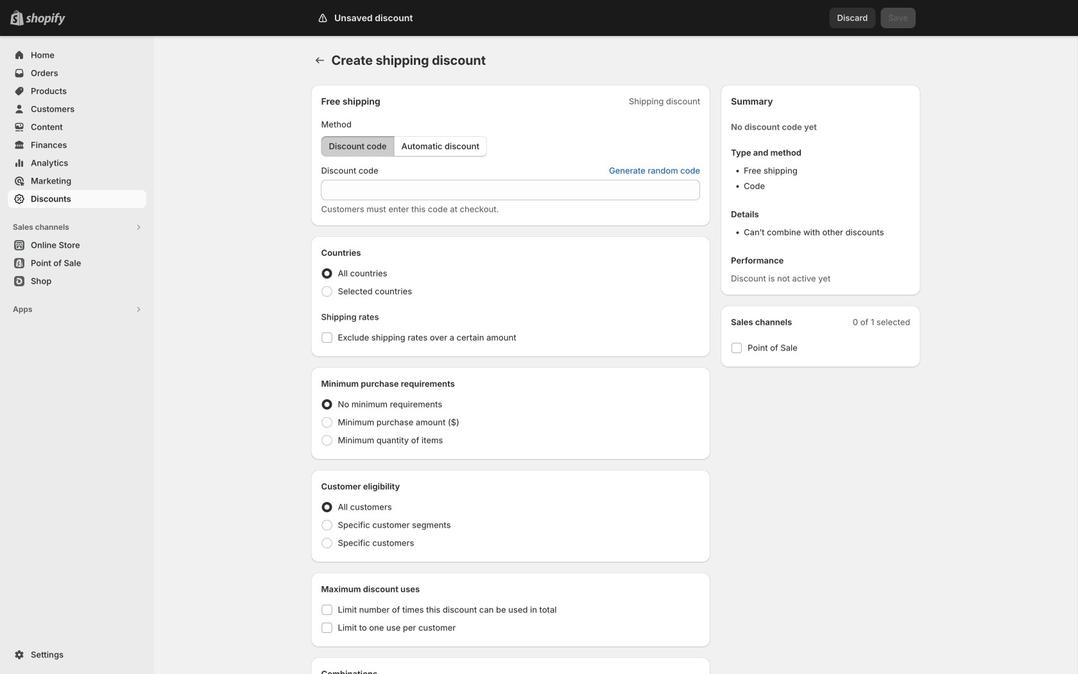 Task type: locate. For each thing, give the bounding box(es) containing it.
None text field
[[321, 180, 700, 200]]

shopify image
[[26, 13, 65, 26]]



Task type: vqa. For each thing, say whether or not it's contained in the screenshot.
second 'Friday' "element" from right
no



